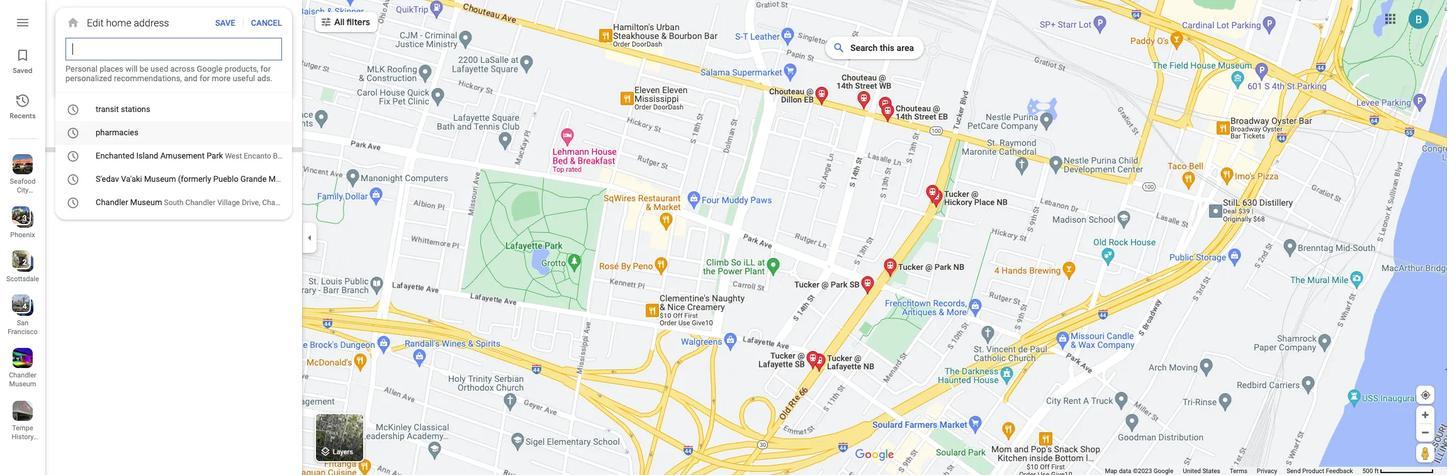 Task type: vqa. For each thing, say whether or not it's contained in the screenshot.
Mon,
no



Task type: describe. For each thing, give the bounding box(es) containing it.
chandler museum south chandler village drive, chandler, az
[[96, 198, 305, 207]]

google inside personal places will be used across google products, for personalized recommendations, and for more useful ads.
[[197, 64, 223, 74]]

s'edav va'aki museum (formerly pueblo grande museum)
[[96, 174, 303, 184]]

museum inside tempe history museum button
[[9, 442, 36, 450]]

(formerly
[[178, 174, 211, 184]]

san francisco
[[8, 319, 38, 336]]

amusement
[[160, 151, 205, 161]]

2
[[22, 258, 27, 267]]

cancel button
[[251, 18, 282, 27]]

home
[[106, 17, 131, 29]]

map data ©2023 google
[[1105, 468, 1174, 475]]

supermarket
[[5, 195, 44, 203]]

island
[[136, 151, 158, 161]]

zoom in image
[[1421, 411, 1431, 420]]

4  cell from the top
[[55, 172, 303, 187]]

collapse side panel image
[[303, 231, 317, 245]]

save button
[[215, 18, 235, 27]]

edit
[[87, 17, 104, 29]]

terms button
[[1230, 467, 1248, 475]]

museum down island
[[144, 174, 176, 184]]

more
[[212, 74, 231, 83]]

tempe
[[12, 424, 33, 433]]

az inside enchanted island amusement park west encanto boulevard, phoenix, az
[[340, 152, 350, 161]]

address
[[134, 17, 169, 29]]

francisco
[[8, 328, 38, 336]]

privacy button
[[1257, 467, 1278, 475]]

tempe history museum button
[[0, 396, 45, 450]]

all filters button
[[315, 8, 378, 36]]

south
[[164, 198, 184, 207]]

send product feedback
[[1287, 468, 1353, 475]]

all filters
[[334, 16, 370, 28]]

seafood city supermarket
[[5, 178, 44, 203]]

city
[[17, 186, 29, 195]]

enchanted island amusement park west encanto boulevard, phoenix, az
[[96, 151, 350, 161]]

recents
[[10, 111, 36, 120]]

zoom out image
[[1421, 428, 1431, 438]]

s'edav
[[96, 174, 119, 184]]

footer inside google maps element
[[1105, 467, 1363, 475]]

museum inside chandler museum
[[9, 380, 36, 388]]

send
[[1287, 468, 1301, 475]]

2  cell from the top
[[55, 125, 284, 141]]

3 places element
[[14, 213, 27, 224]]

data
[[1119, 468, 1132, 475]]

saved button
[[0, 43, 45, 78]]

cancel
[[251, 18, 282, 27]]

west
[[225, 152, 242, 161]]

scottsdale
[[6, 275, 39, 283]]

edit home address
[[87, 17, 169, 29]]

500 ft
[[1363, 468, 1379, 475]]

san
[[17, 319, 29, 327]]

4 places element
[[14, 301, 27, 312]]

save
[[215, 18, 235, 27]]

show street view coverage image
[[1417, 444, 1435, 463]]

product
[[1303, 468, 1325, 475]]

grid inside google maps element
[[55, 98, 350, 215]]

va'aki
[[121, 174, 142, 184]]

saved
[[13, 66, 32, 75]]

personal
[[65, 64, 98, 74]]

museum)
[[269, 174, 303, 184]]

terms
[[1230, 468, 1248, 475]]

ft
[[1375, 468, 1379, 475]]

google account: brad klo  
(klobrad84@gmail.com) image
[[1409, 9, 1429, 29]]

recents button
[[0, 88, 45, 123]]

send product feedback button
[[1287, 467, 1353, 475]]

1 horizontal spatial google
[[1154, 468, 1174, 475]]

recommendations,
[[114, 74, 182, 83]]

map
[[1105, 468, 1118, 475]]

chandler inside chandler museum south chandler village drive, chandler, az
[[185, 198, 216, 207]]

menu image
[[15, 15, 30, 30]]

search this area button
[[825, 37, 924, 59]]

directions main content
[[45, 0, 302, 475]]

pueblo
[[213, 174, 239, 184]]

show your location image
[[1420, 390, 1432, 401]]

3  from the top
[[66, 148, 80, 164]]

privacy
[[1257, 468, 1278, 475]]

 for pharmacies
[[66, 125, 80, 141]]

museum down 'va'aki'
[[130, 198, 162, 207]]



Task type: locate. For each thing, give the bounding box(es) containing it.
az right phoenix,
[[340, 152, 350, 161]]

places
[[100, 64, 123, 74]]

will
[[125, 64, 138, 74]]

chandler,
[[262, 198, 293, 207]]

list containing saved
[[0, 0, 45, 475]]

5  cell from the top
[[55, 195, 305, 211]]

park
[[207, 151, 223, 161]]


[[66, 102, 80, 117], [66, 125, 80, 141], [66, 148, 80, 164], [66, 172, 80, 187], [66, 195, 80, 211]]

seafood city supermarket button
[[0, 149, 45, 203]]

museum
[[144, 174, 176, 184], [130, 198, 162, 207], [9, 380, 36, 388], [9, 442, 36, 450]]

 right supermarket
[[66, 195, 80, 211]]

1  from the top
[[66, 102, 80, 117]]

for right and
[[200, 74, 210, 83]]

tempe history museum
[[9, 424, 36, 450]]

500 ft button
[[1363, 468, 1434, 475]]

for
[[261, 64, 271, 74], [200, 74, 210, 83]]

 cell up amusement
[[55, 125, 284, 141]]

products,
[[225, 64, 259, 74]]

encanto
[[244, 152, 271, 161]]

0 horizontal spatial google
[[197, 64, 223, 74]]

2 places element
[[14, 257, 27, 268]]

chandler down the francisco
[[9, 371, 36, 380]]

1 horizontal spatial chandler
[[96, 198, 128, 207]]

phoenix
[[10, 231, 35, 239]]

5  from the top
[[66, 195, 80, 211]]

500
[[1363, 468, 1373, 475]]

 for s'edav va'aki museum (formerly pueblo grande museum)
[[66, 172, 80, 187]]

 cell down personal places will be used across google products, for personalized recommendations, and for more useful ads.
[[55, 102, 284, 117]]

google right across
[[197, 64, 223, 74]]

states
[[1203, 468, 1221, 475]]

for right useful
[[261, 64, 271, 74]]

boulevard,
[[273, 152, 308, 161]]

and
[[184, 74, 198, 83]]

©2023
[[1133, 468, 1152, 475]]

0 vertical spatial az
[[340, 152, 350, 161]]

4
[[22, 302, 27, 311]]

feedback
[[1326, 468, 1353, 475]]

az right chandler,
[[295, 198, 305, 207]]

layers
[[333, 449, 353, 457]]

across
[[170, 64, 195, 74]]

 left the 's'edav'
[[66, 172, 80, 187]]

 cell down (formerly
[[55, 195, 305, 211]]

chandler inside 'button'
[[9, 371, 36, 380]]

footer
[[1105, 467, 1363, 475]]

chandler museum
[[9, 371, 36, 388]]

search this area
[[851, 43, 914, 53]]

museum up tempe history museum button
[[9, 380, 36, 388]]

be
[[140, 64, 149, 74]]

ads.
[[257, 74, 273, 83]]

3
[[22, 214, 27, 223]]

az
[[340, 152, 350, 161], [295, 198, 305, 207]]

1  cell from the top
[[55, 102, 284, 117]]

phoenix,
[[310, 152, 338, 161]]

used
[[151, 64, 168, 74]]

grid
[[55, 98, 350, 215]]

useful
[[233, 74, 255, 83]]

3  cell from the top
[[55, 148, 350, 164]]

4  from the top
[[66, 172, 80, 187]]

chandler for chandler museum south chandler village drive, chandler, az
[[96, 198, 128, 207]]

area
[[897, 43, 914, 53]]

1 vertical spatial google
[[1154, 468, 1174, 475]]

 left transit
[[66, 102, 80, 117]]

search
[[851, 43, 878, 53]]

enchanted
[[96, 151, 134, 161]]

 for transit stations
[[66, 102, 80, 117]]

chandler museum button
[[0, 343, 45, 391]]

0 vertical spatial google
[[197, 64, 223, 74]]

personal places will be used across google products, for personalized recommendations, and for more useful ads.
[[65, 64, 273, 83]]

united
[[1183, 468, 1201, 475]]

pharmacies
[[96, 128, 138, 137]]

1 vertical spatial az
[[295, 198, 305, 207]]

chandler down s'edav va'aki museum (formerly pueblo grande museum)
[[185, 198, 216, 207]]

village
[[217, 198, 240, 207]]

 left enchanted
[[66, 148, 80, 164]]

history
[[12, 433, 34, 441]]

grande
[[241, 174, 267, 184]]

transit stations
[[96, 105, 150, 114]]

 cell down amusement
[[55, 172, 303, 187]]

stations
[[121, 105, 150, 114]]

footer containing map data ©2023 google
[[1105, 467, 1363, 475]]

 cell
[[55, 102, 284, 117], [55, 125, 284, 141], [55, 148, 350, 164], [55, 172, 303, 187], [55, 195, 305, 211]]

grid containing 
[[55, 98, 350, 215]]

google right ©2023
[[1154, 468, 1174, 475]]

 left pharmacies
[[66, 125, 80, 141]]

2 horizontal spatial chandler
[[185, 198, 216, 207]]

0 horizontal spatial az
[[295, 198, 305, 207]]

0 horizontal spatial for
[[200, 74, 210, 83]]

1 horizontal spatial for
[[261, 64, 271, 74]]

Edit home address field
[[72, 42, 275, 57]]

2  from the top
[[66, 125, 80, 141]]

museum down history
[[9, 442, 36, 450]]

1 horizontal spatial az
[[340, 152, 350, 161]]

chandler down the 's'edav'
[[96, 198, 128, 207]]

united states button
[[1183, 467, 1221, 475]]

filters
[[346, 16, 370, 28]]

personalized
[[65, 74, 112, 83]]

drive,
[[242, 198, 260, 207]]

united states
[[1183, 468, 1221, 475]]

 cell up s'edav va'aki museum (formerly pueblo grande museum)
[[55, 148, 350, 164]]

0 horizontal spatial chandler
[[9, 371, 36, 380]]

list
[[0, 0, 45, 475]]

google
[[197, 64, 223, 74], [1154, 468, 1174, 475]]

seafood
[[10, 178, 36, 186]]

google maps element
[[0, 0, 1448, 475]]

chandler
[[96, 198, 128, 207], [185, 198, 216, 207], [9, 371, 36, 380]]

this
[[880, 43, 895, 53]]

transit
[[96, 105, 119, 114]]

az inside chandler museum south chandler village drive, chandler, az
[[295, 198, 305, 207]]

chandler for chandler museum
[[9, 371, 36, 380]]

all
[[334, 16, 345, 28]]



